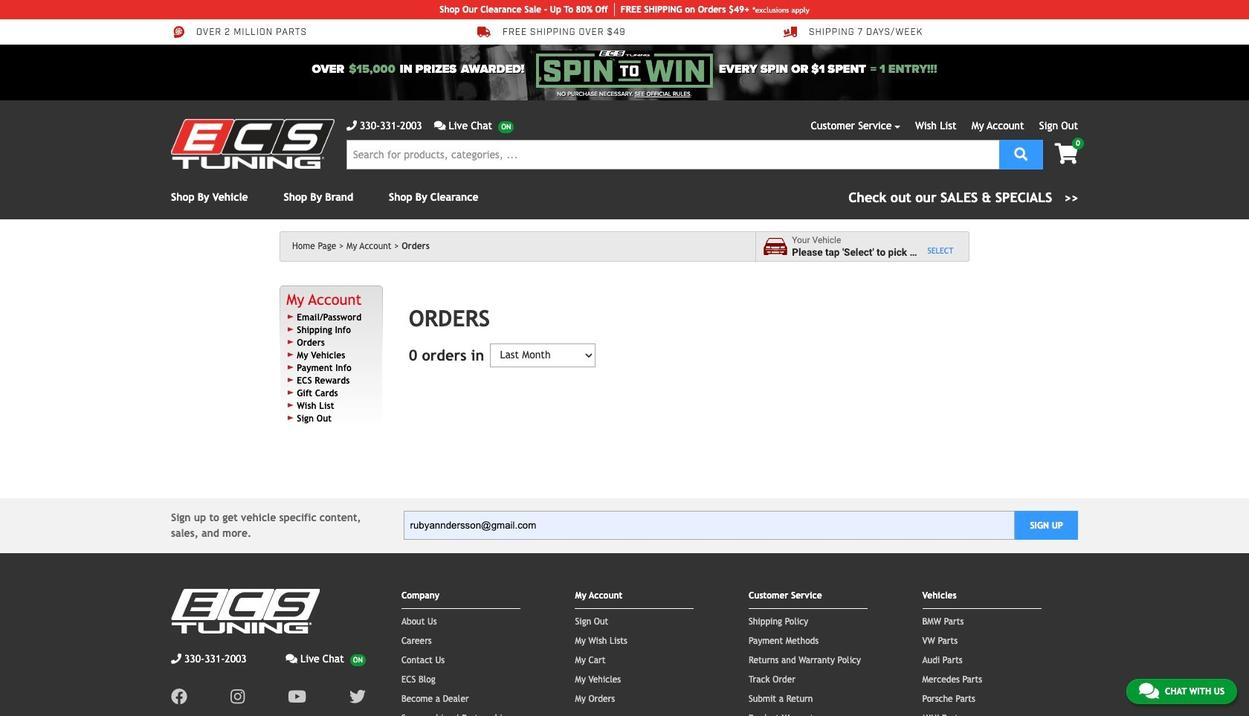 Task type: describe. For each thing, give the bounding box(es) containing it.
search image
[[1015, 147, 1028, 160]]

ecs tuning 'spin to win' contest logo image
[[536, 51, 713, 88]]

0 vertical spatial comments image
[[434, 120, 446, 131]]

Email email field
[[403, 511, 1015, 540]]

youtube logo image
[[288, 688, 306, 705]]

0 horizontal spatial comments image
[[286, 653, 298, 664]]

facebook logo image
[[171, 688, 187, 705]]

Search text field
[[347, 140, 1000, 170]]



Task type: locate. For each thing, give the bounding box(es) containing it.
1 horizontal spatial phone image
[[347, 120, 357, 131]]

0 vertical spatial phone image
[[347, 120, 357, 131]]

phone image for the leftmost comments image
[[171, 653, 181, 664]]

instagram logo image
[[231, 688, 245, 705]]

0 vertical spatial ecs tuning image
[[171, 119, 335, 169]]

twitter logo image
[[349, 688, 366, 705]]

ecs tuning image
[[171, 119, 335, 169], [171, 589, 320, 633]]

1 horizontal spatial comments image
[[434, 120, 446, 131]]

1 vertical spatial ecs tuning image
[[171, 589, 320, 633]]

phone image
[[347, 120, 357, 131], [171, 653, 181, 664]]

comments image
[[434, 120, 446, 131], [286, 653, 298, 664]]

comments image
[[1139, 682, 1159, 700]]

0 horizontal spatial phone image
[[171, 653, 181, 664]]

phone image for the topmost comments image
[[347, 120, 357, 131]]

1 vertical spatial phone image
[[171, 653, 181, 664]]

2 ecs tuning image from the top
[[171, 589, 320, 633]]

1 ecs tuning image from the top
[[171, 119, 335, 169]]

1 vertical spatial comments image
[[286, 653, 298, 664]]



Task type: vqa. For each thing, say whether or not it's contained in the screenshot.
the right comments icon
yes



